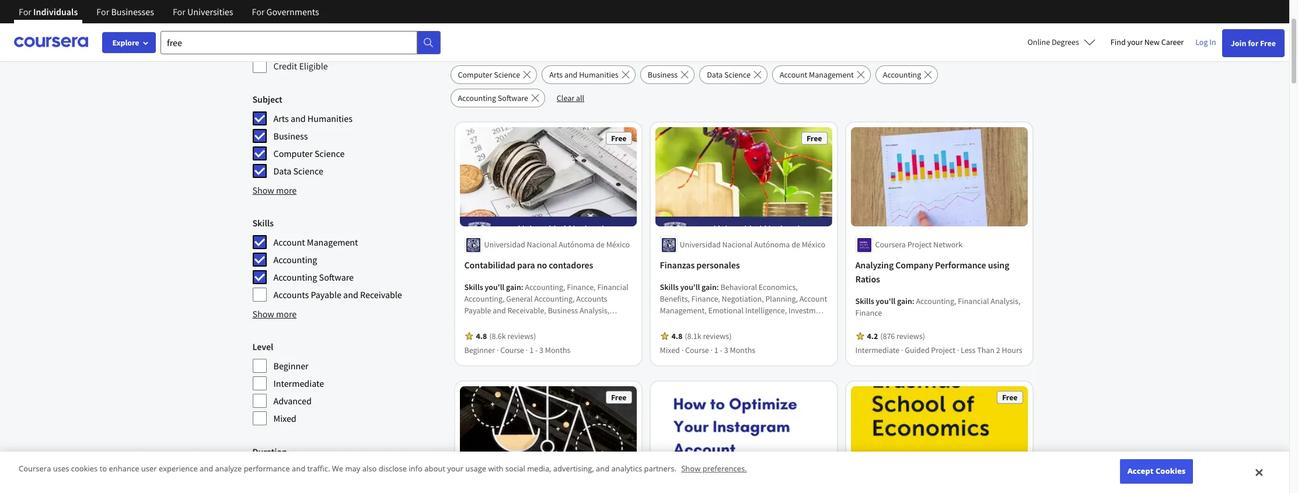 Task type: vqa. For each thing, say whether or not it's contained in the screenshot.
Can to the left
no



Task type: locate. For each thing, give the bounding box(es) containing it.
1 vertical spatial 2
[[314, 465, 319, 477]]

1 vertical spatial account management
[[274, 236, 358, 248]]

1 méxico from the left
[[606, 240, 630, 250]]

1 down 4.8 (8.6k reviews)
[[530, 345, 534, 356]]

0 vertical spatial financial
[[597, 282, 629, 293]]

course down (8.1k
[[685, 345, 709, 356]]

finance,
[[567, 282, 596, 293], [692, 294, 720, 304]]

accounting, down contabilidad para no contadores link at the bottom
[[525, 282, 565, 293]]

0 vertical spatial humanities
[[579, 69, 619, 80]]

1 horizontal spatial course
[[685, 345, 709, 356]]

software
[[498, 93, 528, 103], [319, 271, 354, 283]]

you'll up finance
[[876, 296, 896, 307]]

gain for para
[[506, 282, 521, 293]]

1 horizontal spatial :
[[717, 282, 719, 293]]

subject
[[253, 93, 282, 105]]

skills for analyzing company performance using ratios
[[856, 296, 874, 307]]

4.8 left (8.1k
[[672, 331, 683, 342]]

reviews) up guided
[[897, 331, 925, 342]]

1 3 from the left
[[539, 345, 544, 356]]

-
[[535, 345, 538, 356], [720, 345, 723, 356]]

payable up (8.6k
[[464, 306, 491, 316]]

universidad up finanzas personales in the right bottom of the page
[[680, 240, 721, 250]]

log
[[1196, 37, 1208, 47]]

1 vertical spatial arts and humanities
[[274, 113, 353, 124]]

accounting software up accounts payable and receivable
[[274, 271, 354, 283]]

1 vertical spatial mixed
[[274, 413, 296, 424]]

intermediate for intermediate
[[274, 378, 324, 389]]

hours inside duration group
[[321, 465, 344, 477]]

career
[[1162, 37, 1184, 47]]

de up economics,
[[792, 240, 800, 250]]

arts and humanities
[[549, 69, 619, 80], [274, 113, 353, 124]]

:
[[521, 282, 524, 293], [717, 282, 719, 293], [912, 296, 915, 307]]

software inside accounting software button
[[498, 93, 528, 103]]

economics,
[[759, 282, 798, 293]]

nacional up 'finanzas personales' link
[[723, 240, 753, 250]]

: for para
[[521, 282, 524, 293]]

coursera up analyzing
[[875, 240, 906, 250]]

arts inside button
[[549, 69, 563, 80]]

uses
[[53, 464, 69, 474]]

management, up (8.1k
[[660, 317, 707, 328]]

arts and humanities inside "subject" group
[[274, 113, 353, 124]]

: up general
[[521, 282, 524, 293]]

universidad for contabilidad
[[484, 240, 525, 250]]

0 horizontal spatial méxico
[[606, 240, 630, 250]]

1 vertical spatial planning,
[[464, 329, 497, 339]]

for for universities
[[173, 6, 186, 18]]

by
[[281, 24, 293, 39]]

payable left receivable
[[311, 289, 341, 301]]

subject group
[[253, 92, 443, 179]]

accounting button
[[876, 65, 938, 84]]

0 horizontal spatial data
[[274, 165, 292, 177]]

1 nacional from the left
[[527, 240, 557, 250]]

social
[[505, 464, 525, 474]]

1 horizontal spatial software
[[498, 93, 528, 103]]

finance, down contadores
[[567, 282, 596, 293]]

1 horizontal spatial you'll
[[680, 282, 700, 293]]

0 vertical spatial arts
[[549, 69, 563, 80]]

reviews) up beginner · course · 1 - 3 months
[[508, 331, 536, 342]]

universities
[[187, 6, 233, 18]]

1 universidad nacional autónoma de méxico from the left
[[484, 240, 630, 250]]

negotiation,
[[722, 294, 764, 304]]

less right guided
[[961, 345, 976, 356]]

you'll for contabilidad
[[485, 282, 505, 293]]

1 vertical spatial financial
[[958, 296, 989, 307]]

0 vertical spatial computer
[[458, 69, 492, 80]]

0 vertical spatial finance,
[[567, 282, 596, 293]]

0 horizontal spatial nacional
[[527, 240, 557, 250]]

1 vertical spatial intermediate
[[274, 378, 324, 389]]

beginner inside 'level' group
[[274, 360, 309, 372]]

0 vertical spatial coursera
[[875, 240, 906, 250]]

1 vertical spatial accounting software
[[274, 271, 354, 283]]

account management inside button
[[780, 69, 854, 80]]

1 vertical spatial project
[[931, 345, 956, 356]]

1 horizontal spatial data
[[707, 69, 723, 80]]

1 vertical spatial payable
[[464, 306, 491, 316]]

you'll
[[485, 282, 505, 293], [680, 282, 700, 293], [876, 296, 896, 307]]

0 horizontal spatial computer
[[274, 148, 313, 159]]

analysis, right operational
[[571, 317, 601, 328]]

advanced
[[274, 395, 312, 407]]

2 4.8 from the left
[[672, 331, 683, 342]]

explore button
[[102, 32, 156, 53]]

1 vertical spatial computer
[[274, 148, 313, 159]]

skills you'll gain : down contabilidad
[[464, 282, 525, 293]]

4.8 left (8.6k
[[476, 331, 487, 342]]

skills you'll gain : up finance
[[856, 296, 916, 307]]

you'll down contabilidad
[[485, 282, 505, 293]]

1 vertical spatial show more button
[[253, 307, 297, 321]]

for left the individuals
[[19, 6, 31, 18]]

1 horizontal spatial 1
[[714, 345, 719, 356]]

1 horizontal spatial account management
[[780, 69, 854, 80]]

arts
[[549, 69, 563, 80], [274, 113, 289, 124]]

0 horizontal spatial months
[[545, 345, 571, 356]]

more for accounts
[[276, 308, 297, 320]]

: left behavioral
[[717, 282, 719, 293]]

for for governments
[[252, 6, 265, 18]]

0 horizontal spatial arts
[[274, 113, 289, 124]]

0 horizontal spatial beginner
[[274, 360, 309, 372]]

1 vertical spatial less
[[274, 465, 290, 477]]

autónoma up 'finanzas personales' link
[[754, 240, 790, 250]]

2
[[996, 345, 1001, 356], [314, 465, 319, 477]]

credit
[[274, 60, 297, 72]]

nacional for para
[[527, 240, 557, 250]]

mixed down advanced at left bottom
[[274, 413, 296, 424]]

cookies
[[1156, 466, 1186, 477]]

join for free
[[1231, 38, 1276, 48]]

mixed
[[660, 345, 680, 356], [274, 413, 296, 424]]

governments
[[267, 6, 319, 18]]

1 vertical spatial management
[[307, 236, 358, 248]]

1 horizontal spatial universidad
[[680, 240, 721, 250]]

account inside skills 'group'
[[274, 236, 305, 248]]

less inside duration group
[[274, 465, 290, 477]]

0 horizontal spatial planning,
[[464, 329, 497, 339]]

accounting, inside accounting, financial analysis, finance
[[916, 296, 957, 307]]

1 horizontal spatial humanities
[[579, 69, 619, 80]]

6 · from the left
[[957, 345, 959, 356]]

1 horizontal spatial finance,
[[692, 294, 720, 304]]

for for individuals
[[19, 6, 31, 18]]

1 vertical spatial software
[[319, 271, 354, 283]]

0 horizontal spatial your
[[447, 464, 464, 474]]

your right about
[[447, 464, 464, 474]]

also
[[362, 464, 377, 474]]

accounting, down contabilidad
[[464, 294, 505, 304]]

autónoma up contadores
[[559, 240, 595, 250]]

2 méxico from the left
[[802, 240, 826, 250]]

1 vertical spatial business
[[274, 130, 308, 142]]

0 horizontal spatial reviews)
[[508, 331, 536, 342]]

and up (8.6k
[[493, 306, 506, 316]]

0 vertical spatial planning,
[[766, 294, 798, 304]]

1 - from the left
[[535, 345, 538, 356]]

1 horizontal spatial management
[[528, 329, 573, 339]]

- for personales
[[720, 345, 723, 356]]

(8.1k
[[685, 331, 702, 342]]

contabilidad
[[464, 259, 516, 271]]

1 horizontal spatial business
[[548, 306, 578, 316]]

1 vertical spatial data science
[[274, 165, 323, 177]]

- down 4.8 (8.1k reviews)
[[720, 345, 723, 356]]

show more for accounts payable and receivable
[[253, 308, 297, 320]]

accounting, finance, financial accounting, general accounting, accounts payable and receivable, business analysis, financial analysis, operational analysis, planning, account management
[[464, 282, 629, 339]]

and down credit eligible
[[291, 113, 306, 124]]

1 show more from the top
[[253, 184, 297, 196]]

1 down 4.8 (8.1k reviews)
[[714, 345, 719, 356]]

project up "company"
[[908, 240, 932, 250]]

more
[[276, 184, 297, 196], [276, 308, 297, 320]]

1 horizontal spatial your
[[1128, 37, 1143, 47]]

1 horizontal spatial computer science
[[458, 69, 520, 80]]

you'll up benefits,
[[680, 282, 700, 293]]

intermediate for intermediate · guided project · less than 2 hours
[[856, 345, 900, 356]]

account inside behavioral economics, benefits, finance, negotiation, planning, account management, emotional intelligence, investment management, strategy, strategy and operations
[[800, 294, 827, 304]]

and down intelligence,
[[770, 317, 783, 328]]

2 de from the left
[[792, 240, 800, 250]]

0 vertical spatial arts and humanities
[[549, 69, 619, 80]]

2 3 from the left
[[724, 345, 728, 356]]

project right guided
[[931, 345, 956, 356]]

intermediate down 4.2
[[856, 345, 900, 356]]

0 horizontal spatial arts and humanities
[[274, 113, 353, 124]]

1 vertical spatial computer science
[[274, 148, 345, 159]]

skills
[[253, 217, 274, 229], [464, 282, 483, 293], [660, 282, 679, 293], [856, 296, 874, 307]]

accounting software down computer science button
[[458, 93, 528, 103]]

2 nacional from the left
[[723, 240, 753, 250]]

coursera for coursera project network
[[875, 240, 906, 250]]

arts and humanities down subject on the top left of the page
[[274, 113, 353, 124]]

enhance
[[109, 464, 139, 474]]

0 vertical spatial show more
[[253, 184, 297, 196]]

intermediate inside 'level' group
[[274, 378, 324, 389]]

reviews)
[[508, 331, 536, 342], [703, 331, 732, 342], [897, 331, 925, 342]]

- down operational
[[535, 345, 538, 356]]

analysis, down contadores
[[580, 306, 610, 316]]

3 reviews) from the left
[[897, 331, 925, 342]]

1 vertical spatial management,
[[660, 317, 707, 328]]

may
[[345, 464, 360, 474]]

you'll for analyzing
[[876, 296, 896, 307]]

planning, inside behavioral economics, benefits, finance, negotiation, planning, account management, emotional intelligence, investment management, strategy, strategy and operations
[[766, 294, 798, 304]]

level group
[[253, 340, 443, 426]]

account inside account management button
[[780, 69, 808, 80]]

2 1 from the left
[[714, 345, 719, 356]]

1 de from the left
[[596, 240, 605, 250]]

3 down operational
[[539, 345, 544, 356]]

nacional for personales
[[723, 240, 753, 250]]

1 reviews) from the left
[[508, 331, 536, 342]]

3 for para
[[539, 345, 544, 356]]

for businesses
[[97, 6, 154, 18]]

universidad nacional autónoma de méxico for personales
[[680, 240, 826, 250]]

1 4.8 from the left
[[476, 331, 487, 342]]

software inside skills 'group'
[[319, 271, 354, 283]]

performance
[[244, 464, 290, 474]]

0 horizontal spatial autónoma
[[559, 240, 595, 250]]

months for para
[[545, 345, 571, 356]]

account inside accounting, finance, financial accounting, general accounting, accounts payable and receivable, business analysis, financial analysis, operational analysis, planning, account management
[[498, 329, 526, 339]]

0 horizontal spatial humanities
[[308, 113, 353, 124]]

contabilidad para no contadores link
[[464, 258, 632, 272]]

gain for personales
[[702, 282, 717, 293]]

1 horizontal spatial méxico
[[802, 240, 826, 250]]

2 horizontal spatial financial
[[958, 296, 989, 307]]

arts and humanities up all
[[549, 69, 619, 80]]

mixed down 4.8 (8.1k reviews)
[[660, 345, 680, 356]]

coursera for coursera uses cookies to enhance user experience and analyze performance and traffic. we may also disclose info about your usage with social media, advertising, and analytics partners. show preferences.
[[19, 464, 51, 474]]

software down computer science button
[[498, 93, 528, 103]]

accounting software
[[458, 93, 528, 103], [274, 271, 354, 283]]

beginner up advanced at left bottom
[[274, 360, 309, 372]]

3
[[539, 345, 544, 356], [724, 345, 728, 356]]

2 - from the left
[[720, 345, 723, 356]]

accounting, financial analysis, finance
[[856, 296, 1021, 318]]

2 more from the top
[[276, 308, 297, 320]]

2 for from the left
[[97, 6, 109, 18]]

0 horizontal spatial accounting software
[[274, 271, 354, 283]]

1 show more button from the top
[[253, 183, 297, 197]]

reviews) down strategy,
[[703, 331, 732, 342]]

arts inside "subject" group
[[274, 113, 289, 124]]

1 for para
[[530, 345, 534, 356]]

arts down subject on the top left of the page
[[274, 113, 289, 124]]

reviews) for personales
[[703, 331, 732, 342]]

0 vertical spatial beginner
[[464, 345, 495, 356]]

2 universidad from the left
[[680, 240, 721, 250]]

0 vertical spatial hours
[[1002, 345, 1023, 356]]

0 vertical spatial payable
[[311, 289, 341, 301]]

universidad nacional autónoma de méxico up contabilidad para no contadores link at the bottom
[[484, 240, 630, 250]]

intermediate up advanced at left bottom
[[274, 378, 324, 389]]

0 horizontal spatial software
[[319, 271, 354, 283]]

skills you'll gain : for finanzas
[[660, 282, 721, 293]]

months down strategy
[[730, 345, 756, 356]]

1 horizontal spatial mixed
[[660, 345, 680, 356]]

arts and humanities inside button
[[549, 69, 619, 80]]

coursera image
[[14, 33, 88, 52]]

1 management, from the top
[[660, 306, 707, 316]]

intermediate
[[856, 345, 900, 356], [274, 378, 324, 389]]

nacional up no
[[527, 240, 557, 250]]

show for accounts
[[253, 308, 274, 320]]

data science
[[707, 69, 751, 80], [274, 165, 323, 177]]

1 vertical spatial show more
[[253, 308, 297, 320]]

planning, up beginner · course · 1 - 3 months
[[464, 329, 497, 339]]

for left businesses on the top of page
[[97, 6, 109, 18]]

behavioral
[[721, 282, 757, 293]]

(8.6k
[[489, 331, 506, 342]]

than
[[977, 345, 995, 356], [292, 465, 312, 477]]

business button
[[640, 65, 695, 84]]

2 autónoma from the left
[[754, 240, 790, 250]]

1 months from the left
[[545, 345, 571, 356]]

analysis, down using
[[991, 296, 1021, 307]]

less down duration
[[274, 465, 290, 477]]

accept cookies
[[1128, 466, 1186, 477]]

payable inside accounting, finance, financial accounting, general accounting, accounts payable and receivable, business analysis, financial analysis, operational analysis, planning, account management
[[464, 306, 491, 316]]

management, down benefits,
[[660, 306, 707, 316]]

planning,
[[766, 294, 798, 304], [464, 329, 497, 339]]

0 vertical spatial more
[[276, 184, 297, 196]]

1 1 from the left
[[530, 345, 534, 356]]

2 months from the left
[[730, 345, 756, 356]]

1 vertical spatial more
[[276, 308, 297, 320]]

3 for from the left
[[173, 6, 186, 18]]

para
[[517, 259, 535, 271]]

management inside accounting, finance, financial accounting, general accounting, accounts payable and receivable, business analysis, financial analysis, operational analysis, planning, account management
[[528, 329, 573, 339]]

new
[[1145, 37, 1160, 47]]

skills you'll gain : up benefits,
[[660, 282, 721, 293]]

0 vertical spatial less
[[961, 345, 976, 356]]

2 show more button from the top
[[253, 307, 297, 321]]

2 inside duration group
[[314, 465, 319, 477]]

- for para
[[535, 345, 538, 356]]

1 vertical spatial coursera
[[19, 464, 51, 474]]

2 horizontal spatial reviews)
[[897, 331, 925, 342]]

1 autónoma from the left
[[559, 240, 595, 250]]

financial
[[597, 282, 629, 293], [958, 296, 989, 307], [464, 317, 495, 328]]

and left receivable
[[343, 289, 358, 301]]

data science inside "subject" group
[[274, 165, 323, 177]]

nacional
[[527, 240, 557, 250], [723, 240, 753, 250]]

0 horizontal spatial 4.8
[[476, 331, 487, 342]]

0 vertical spatial business
[[648, 69, 678, 80]]

finance, up emotional
[[692, 294, 720, 304]]

4 for from the left
[[252, 6, 265, 18]]

0 horizontal spatial business
[[274, 130, 308, 142]]

skills you'll gain : for analyzing
[[856, 296, 916, 307]]

1 course from the left
[[500, 345, 524, 356]]

1 vertical spatial data
[[274, 165, 292, 177]]

1 horizontal spatial accounting software
[[458, 93, 528, 103]]

méxico for contabilidad para no contadores
[[606, 240, 630, 250]]

business inside "subject" group
[[274, 130, 308, 142]]

0 horizontal spatial 1
[[530, 345, 534, 356]]

gain up 4.2 (876 reviews)
[[897, 296, 912, 307]]

management inside skills 'group'
[[307, 236, 358, 248]]

mixed inside 'level' group
[[274, 413, 296, 424]]

0 horizontal spatial de
[[596, 240, 605, 250]]

skills inside 'group'
[[253, 217, 274, 229]]

1 horizontal spatial skills you'll gain :
[[660, 282, 721, 293]]

2 horizontal spatial you'll
[[876, 296, 896, 307]]

2 show more from the top
[[253, 308, 297, 320]]

filter
[[253, 24, 279, 39]]

méxico for finanzas personales
[[802, 240, 826, 250]]

: for company
[[912, 296, 915, 307]]

universidad up contabilidad
[[484, 240, 525, 250]]

1 vertical spatial beginner
[[274, 360, 309, 372]]

0 horizontal spatial gain
[[506, 282, 521, 293]]

4.8
[[476, 331, 487, 342], [672, 331, 683, 342]]

2 horizontal spatial management
[[809, 69, 854, 80]]

user
[[141, 464, 157, 474]]

media,
[[527, 464, 551, 474]]

1 vertical spatial than
[[292, 465, 312, 477]]

gain up general
[[506, 282, 521, 293]]

1 horizontal spatial payable
[[464, 306, 491, 316]]

and inside "subject" group
[[291, 113, 306, 124]]

0 vertical spatial show
[[253, 184, 274, 196]]

universidad
[[484, 240, 525, 250], [680, 240, 721, 250]]

1 vertical spatial hours
[[321, 465, 344, 477]]

for up filter
[[252, 6, 265, 18]]

free
[[1260, 38, 1276, 48], [611, 133, 627, 144], [807, 133, 822, 144], [611, 393, 627, 403], [1002, 393, 1018, 403]]

2 horizontal spatial :
[[912, 296, 915, 307]]

beginner down (8.6k
[[464, 345, 495, 356]]

de up contabilidad para no contadores link at the bottom
[[596, 240, 605, 250]]

months down operational
[[545, 345, 571, 356]]

accounting, down analyzing company performance using ratios link
[[916, 296, 957, 307]]

with
[[488, 464, 504, 474]]

universidad nacional autónoma de méxico for para
[[484, 240, 630, 250]]

1 universidad from the left
[[484, 240, 525, 250]]

and up clear all button
[[564, 69, 578, 80]]

accounting software inside button
[[458, 93, 528, 103]]

1 for from the left
[[19, 6, 31, 18]]

0 vertical spatial 2
[[996, 345, 1001, 356]]

beginner for beginner
[[274, 360, 309, 372]]

finance, inside accounting, finance, financial accounting, general accounting, accounts payable and receivable, business analysis, financial analysis, operational analysis, planning, account management
[[567, 282, 596, 293]]

0 vertical spatial accounting software
[[458, 93, 528, 103]]

for left universities
[[173, 6, 186, 18]]

skills you'll gain : for contabilidad
[[464, 282, 525, 293]]

3 down strategy,
[[724, 345, 728, 356]]

2 vertical spatial business
[[548, 306, 578, 316]]

analyze
[[215, 464, 242, 474]]

None search field
[[161, 31, 441, 54]]

and
[[564, 69, 578, 80], [291, 113, 306, 124], [343, 289, 358, 301], [493, 306, 506, 316], [770, 317, 783, 328], [200, 464, 213, 474], [292, 464, 305, 474], [596, 464, 610, 474]]

planning, down economics,
[[766, 294, 798, 304]]

0 vertical spatial mixed
[[660, 345, 680, 356]]

and inside accounting, finance, financial accounting, general accounting, accounts payable and receivable, business analysis, financial analysis, operational analysis, planning, account management
[[493, 306, 506, 316]]

0 horizontal spatial computer science
[[274, 148, 345, 159]]

2 course from the left
[[685, 345, 709, 356]]

financial inside accounting, financial analysis, finance
[[958, 296, 989, 307]]

humanities up all
[[579, 69, 619, 80]]

course for finanzas
[[685, 345, 709, 356]]

humanities inside button
[[579, 69, 619, 80]]

for
[[19, 6, 31, 18], [97, 6, 109, 18], [173, 6, 186, 18], [252, 6, 265, 18]]

0 vertical spatial management,
[[660, 306, 707, 316]]

show
[[253, 184, 274, 196], [253, 308, 274, 320], [681, 464, 701, 474]]

management inside button
[[809, 69, 854, 80]]

duration group
[[253, 445, 443, 493]]

coursera left uses
[[19, 464, 51, 474]]

humanities down "eligible"
[[308, 113, 353, 124]]

beginner for beginner · course · 1 - 3 months
[[464, 345, 495, 356]]

1 more from the top
[[276, 184, 297, 196]]

software up accounts payable and receivable
[[319, 271, 354, 283]]

: down analyzing company performance using ratios at right
[[912, 296, 915, 307]]

accounting
[[883, 69, 921, 80], [458, 93, 496, 103], [274, 254, 317, 266], [274, 271, 317, 283]]

1 vertical spatial finance,
[[692, 294, 720, 304]]

arts up 'clear'
[[549, 69, 563, 80]]

contadores
[[549, 259, 593, 271]]

intermediate · guided project · less than 2 hours
[[856, 345, 1023, 356]]

for for businesses
[[97, 6, 109, 18]]

1 horizontal spatial gain
[[702, 282, 717, 293]]

universidad nacional autónoma de méxico up 'finanzas personales' link
[[680, 240, 826, 250]]

mixed · course · 1 - 3 months
[[660, 345, 756, 356]]

autónoma for contabilidad para no contadores
[[559, 240, 595, 250]]

disclose
[[379, 464, 407, 474]]

1 horizontal spatial intermediate
[[856, 345, 900, 356]]

0 horizontal spatial 3
[[539, 345, 544, 356]]

account management
[[780, 69, 854, 80], [274, 236, 358, 248]]

gain down personales
[[702, 282, 717, 293]]

1 horizontal spatial coursera
[[875, 240, 906, 250]]

2 reviews) from the left
[[703, 331, 732, 342]]

course down 4.8 (8.6k reviews)
[[500, 345, 524, 356]]

for governments
[[252, 6, 319, 18]]

2 universidad nacional autónoma de méxico from the left
[[680, 240, 826, 250]]

What do you want to learn? text field
[[161, 31, 417, 54]]

your right find
[[1128, 37, 1143, 47]]

analytics
[[612, 464, 642, 474]]

filter by
[[253, 24, 293, 39]]

1 horizontal spatial autónoma
[[754, 240, 790, 250]]

business
[[648, 69, 678, 80], [274, 130, 308, 142], [548, 306, 578, 316]]



Task type: describe. For each thing, give the bounding box(es) containing it.
data science inside button
[[707, 69, 751, 80]]

gain for company
[[897, 296, 912, 307]]

banner navigation
[[9, 0, 328, 32]]

duration
[[253, 446, 287, 458]]

computer science button
[[450, 65, 537, 84]]

strategy,
[[709, 317, 739, 328]]

3 for personales
[[724, 345, 728, 356]]

account management button
[[772, 65, 871, 84]]

than inside duration group
[[292, 465, 312, 477]]

find
[[1111, 37, 1126, 47]]

0 vertical spatial than
[[977, 345, 995, 356]]

accounting, up operational
[[534, 294, 575, 304]]

finance, inside behavioral economics, benefits, finance, negotiation, planning, account management, emotional intelligence, investment management, strategy, strategy and operations
[[692, 294, 720, 304]]

analyzing company performance using ratios
[[856, 259, 1010, 285]]

science inside button
[[724, 69, 751, 80]]

4.8 for contabilidad
[[476, 331, 487, 342]]

and left analytics on the left bottom
[[596, 464, 610, 474]]

1 horizontal spatial less
[[961, 345, 976, 356]]

computer inside button
[[458, 69, 492, 80]]

reviews) for para
[[508, 331, 536, 342]]

join
[[1231, 38, 1247, 48]]

analyzing
[[856, 259, 894, 271]]

4.8 (8.1k reviews)
[[672, 331, 732, 342]]

1 vertical spatial your
[[447, 464, 464, 474]]

ratios
[[856, 273, 880, 285]]

company
[[896, 259, 934, 271]]

4.2 (876 reviews)
[[867, 331, 925, 342]]

online degrees button
[[1019, 29, 1105, 55]]

computer science inside button
[[458, 69, 520, 80]]

explore
[[112, 37, 139, 48]]

skills for finanzas personales
[[660, 282, 679, 293]]

network
[[934, 240, 963, 250]]

degrees
[[1052, 37, 1079, 47]]

1 horizontal spatial 2
[[996, 345, 1001, 356]]

strategy
[[740, 317, 768, 328]]

and inside behavioral economics, benefits, finance, negotiation, planning, account management, emotional intelligence, investment management, strategy, strategy and operations
[[770, 317, 783, 328]]

4 · from the left
[[711, 345, 713, 356]]

accounting software inside skills 'group'
[[274, 271, 354, 283]]

mixed for mixed
[[274, 413, 296, 424]]

find your new career link
[[1105, 35, 1190, 50]]

analyzing company performance using ratios link
[[856, 258, 1023, 286]]

analysis, inside accounting, financial analysis, finance
[[991, 296, 1021, 307]]

accounts inside accounting, finance, financial accounting, general accounting, accounts payable and receivable, business analysis, financial analysis, operational analysis, planning, account management
[[576, 294, 607, 304]]

and inside button
[[564, 69, 578, 80]]

log in link
[[1190, 35, 1222, 49]]

: for personales
[[717, 282, 719, 293]]

log in
[[1196, 37, 1216, 47]]

show more button for accounts
[[253, 307, 297, 321]]

computer inside "subject" group
[[274, 148, 313, 159]]

coursera project network
[[875, 240, 963, 250]]

de for contabilidad para no contadores
[[596, 240, 605, 250]]

emotional
[[709, 306, 744, 316]]

online
[[1028, 37, 1050, 47]]

finanzas
[[660, 259, 695, 271]]

less than 2 hours
[[274, 465, 344, 477]]

1 horizontal spatial hours
[[1002, 345, 1023, 356]]

2 · from the left
[[526, 345, 528, 356]]

1 · from the left
[[497, 345, 499, 356]]

we
[[332, 464, 343, 474]]

for
[[1248, 38, 1259, 48]]

and inside skills 'group'
[[343, 289, 358, 301]]

level
[[253, 341, 273, 353]]

show for data
[[253, 184, 274, 196]]

investment
[[789, 306, 827, 316]]

science inside button
[[494, 69, 520, 80]]

join for free link
[[1222, 29, 1285, 57]]

analysis, up 4.8 (8.6k reviews)
[[497, 317, 527, 328]]

autónoma for finanzas personales
[[754, 240, 790, 250]]

skills group
[[253, 216, 443, 302]]

accounts inside skills 'group'
[[274, 289, 309, 301]]

cookies
[[71, 464, 98, 474]]

operational
[[529, 317, 569, 328]]

de for finanzas personales
[[792, 240, 800, 250]]

course for contabilidad
[[500, 345, 524, 356]]

individuals
[[33, 6, 78, 18]]

account management inside skills 'group'
[[274, 236, 358, 248]]

finance
[[856, 308, 882, 318]]

computer science inside "subject" group
[[274, 148, 345, 159]]

4.8 for finanzas
[[672, 331, 683, 342]]

2 management, from the top
[[660, 317, 707, 328]]

skills for contabilidad para no contadores
[[464, 282, 483, 293]]

1 horizontal spatial financial
[[597, 282, 629, 293]]

and left "analyze"
[[200, 464, 213, 474]]

2 vertical spatial show
[[681, 464, 701, 474]]

accept cookies button
[[1120, 460, 1193, 484]]

finanzas personales
[[660, 259, 740, 271]]

you'll for finanzas
[[680, 282, 700, 293]]

planning, inside accounting, finance, financial accounting, general accounting, accounts payable and receivable, business analysis, financial analysis, operational analysis, planning, account management
[[464, 329, 497, 339]]

show preferences. link
[[681, 464, 747, 474]]

about
[[425, 464, 445, 474]]

clear all
[[557, 93, 584, 103]]

intelligence,
[[745, 306, 787, 316]]

reviews) for company
[[897, 331, 925, 342]]

5 · from the left
[[901, 345, 904, 356]]

usage
[[465, 464, 486, 474]]

all
[[576, 93, 584, 103]]

beginner · course · 1 - 3 months
[[464, 345, 571, 356]]

accounting inside "button"
[[883, 69, 921, 80]]

no
[[537, 259, 547, 271]]

using
[[988, 259, 1010, 271]]

arts and humanities button
[[542, 65, 636, 84]]

advertising,
[[553, 464, 594, 474]]

4.2
[[867, 331, 878, 342]]

businesses
[[111, 6, 154, 18]]

performance
[[935, 259, 986, 271]]

business inside accounting, finance, financial accounting, general accounting, accounts payable and receivable, business analysis, financial analysis, operational analysis, planning, account management
[[548, 306, 578, 316]]

data inside "subject" group
[[274, 165, 292, 177]]

months for personales
[[730, 345, 756, 356]]

universidad for finanzas
[[680, 240, 721, 250]]

eligible
[[299, 60, 328, 72]]

0 vertical spatial project
[[908, 240, 932, 250]]

to
[[100, 464, 107, 474]]

finanzas personales link
[[660, 258, 828, 272]]

receivable,
[[508, 306, 546, 316]]

1 for personales
[[714, 345, 719, 356]]

humanities inside "subject" group
[[308, 113, 353, 124]]

online degrees
[[1028, 37, 1079, 47]]

show more button for data
[[253, 183, 297, 197]]

0 horizontal spatial financial
[[464, 317, 495, 328]]

contabilidad para no contadores
[[464, 259, 593, 271]]

general
[[506, 294, 533, 304]]

(876
[[881, 331, 895, 342]]

for individuals
[[19, 6, 78, 18]]

4.8 (8.6k reviews)
[[476, 331, 536, 342]]

accounting inside button
[[458, 93, 496, 103]]

clear
[[557, 93, 575, 103]]

traffic.
[[307, 464, 330, 474]]

data inside button
[[707, 69, 723, 80]]

and left traffic.
[[292, 464, 305, 474]]

experience
[[159, 464, 198, 474]]

mixed for mixed · course · 1 - 3 months
[[660, 345, 680, 356]]

for universities
[[173, 6, 233, 18]]

payable inside skills 'group'
[[311, 289, 341, 301]]

0 vertical spatial your
[[1128, 37, 1143, 47]]

guided
[[905, 345, 930, 356]]

receivable
[[360, 289, 402, 301]]

partners.
[[644, 464, 677, 474]]

accounts payable and receivable
[[274, 289, 402, 301]]

show more for data science
[[253, 184, 297, 196]]

behavioral economics, benefits, finance, negotiation, planning, account management, emotional intelligence, investment management, strategy, strategy and operations
[[660, 282, 827, 328]]

business inside business button
[[648, 69, 678, 80]]

more for data
[[276, 184, 297, 196]]

credit eligible
[[274, 60, 328, 72]]

3 · from the left
[[682, 345, 684, 356]]



